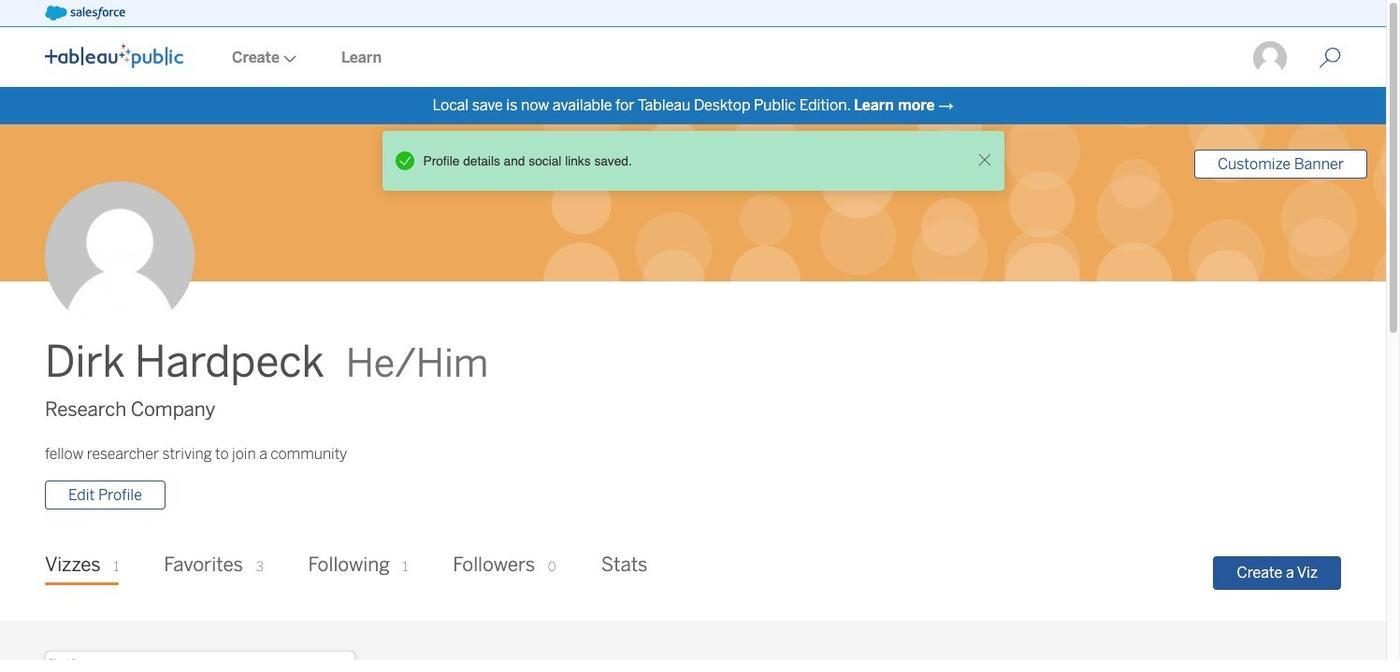 Task type: vqa. For each thing, say whether or not it's contained in the screenshot.
See new and inspiring data visualizations featured every weekday element
no



Task type: locate. For each thing, give the bounding box(es) containing it.
create image
[[280, 55, 297, 63]]

alert
[[390, 146, 972, 176]]

dirk.hardpeck image
[[1252, 39, 1289, 77]]

logo image
[[45, 44, 183, 68]]



Task type: describe. For each thing, give the bounding box(es) containing it.
go to search image
[[1296, 47, 1364, 69]]

salesforce logo image
[[45, 6, 125, 21]]

avatar image
[[45, 182, 195, 331]]



